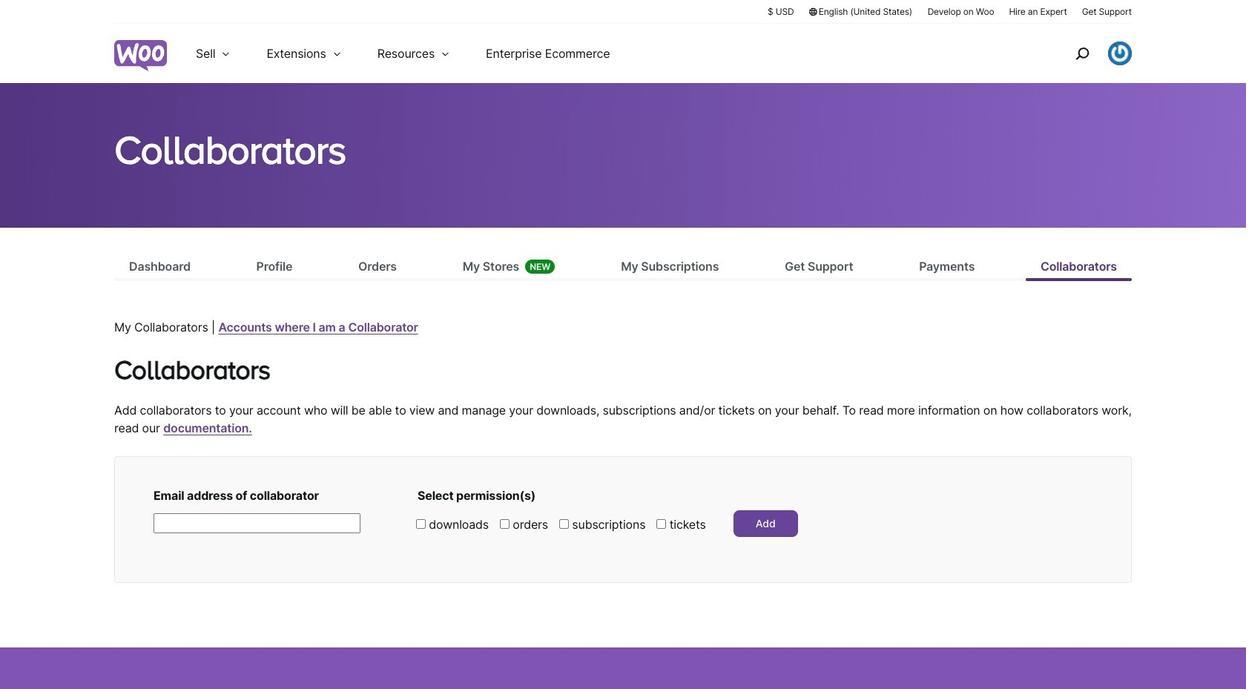 Task type: vqa. For each thing, say whether or not it's contained in the screenshot.
option
yes



Task type: locate. For each thing, give the bounding box(es) containing it.
None checkbox
[[416, 519, 426, 529], [500, 519, 510, 529], [559, 519, 569, 529], [657, 519, 667, 529], [416, 519, 426, 529], [500, 519, 510, 529], [559, 519, 569, 529], [657, 519, 667, 529]]

service navigation menu element
[[1044, 29, 1132, 78]]



Task type: describe. For each thing, give the bounding box(es) containing it.
search image
[[1071, 42, 1094, 65]]

open account menu image
[[1108, 42, 1132, 65]]



